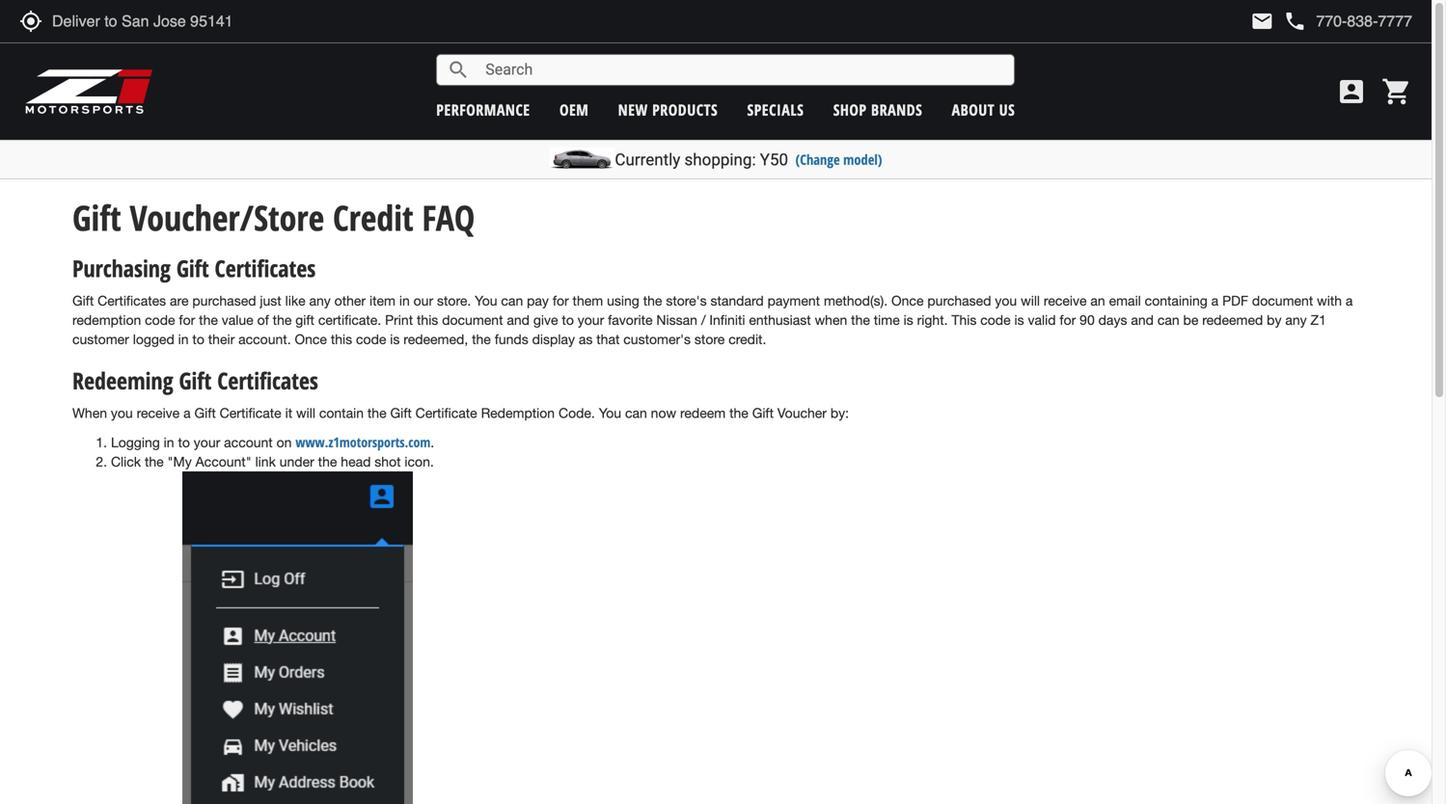 Task type: locate. For each thing, give the bounding box(es) containing it.
0 horizontal spatial code
[[145, 312, 175, 328]]

certificates
[[215, 253, 316, 284], [98, 293, 166, 309], [217, 365, 318, 396]]

1 vertical spatial will
[[296, 405, 315, 421]]

to up "my in the left bottom of the page
[[178, 434, 190, 450]]

you right when
[[111, 405, 133, 421]]

1 vertical spatial receive
[[137, 405, 180, 421]]

is
[[904, 312, 913, 328], [1014, 312, 1024, 328], [390, 331, 400, 347]]

this
[[417, 312, 438, 328], [331, 331, 352, 347]]

1 horizontal spatial for
[[553, 293, 569, 309]]

0 vertical spatial receive
[[1044, 293, 1087, 309]]

is right time
[[904, 312, 913, 328]]

display
[[532, 331, 575, 347]]

containing
[[1145, 293, 1208, 309]]

1 horizontal spatial certificate
[[415, 405, 477, 421]]

email
[[1109, 293, 1141, 309]]

1 horizontal spatial can
[[625, 405, 647, 421]]

0 horizontal spatial for
[[179, 312, 195, 328]]

gift up account"
[[194, 405, 216, 421]]

1 horizontal spatial will
[[1021, 293, 1040, 309]]

2 horizontal spatial can
[[1157, 312, 1179, 328]]

certificates up redemption
[[98, 293, 166, 309]]

this down our
[[417, 312, 438, 328]]

0 vertical spatial will
[[1021, 293, 1040, 309]]

your up account"
[[194, 434, 220, 450]]

to right give
[[562, 312, 574, 328]]

0 horizontal spatial purchased
[[192, 293, 256, 309]]

0 vertical spatial once
[[891, 293, 924, 309]]

0 horizontal spatial and
[[507, 312, 530, 328]]

0 horizontal spatial document
[[442, 312, 503, 328]]

account
[[224, 434, 273, 450]]

days
[[1098, 312, 1127, 328]]

about
[[952, 99, 995, 120]]

by:
[[830, 405, 849, 421]]

the down method(s). at the top right
[[851, 312, 870, 328]]

store's
[[666, 293, 707, 309]]

will right 'it'
[[296, 405, 315, 421]]

and down email
[[1131, 312, 1154, 328]]

document up by
[[1252, 293, 1313, 309]]

for down are
[[179, 312, 195, 328]]

under
[[279, 454, 314, 470]]

any up gift
[[309, 293, 331, 309]]

account.
[[238, 331, 291, 347]]

and up funds
[[507, 312, 530, 328]]

when
[[72, 405, 107, 421]]

now
[[651, 405, 676, 421]]

1 horizontal spatial is
[[904, 312, 913, 328]]

in inside logging in to your account on www.z1motorsports.com .
[[164, 434, 174, 450]]

the right of
[[273, 312, 292, 328]]

0 horizontal spatial you
[[111, 405, 133, 421]]

once
[[891, 293, 924, 309], [295, 331, 327, 347]]

receive inside gift certificates are purchased just like any other item in our store. you can pay for them using the store's standard payment method(s). once purchased you will receive an email containing a pdf document with a redemption code for the value of the gift certificate. print this document and give to your favorite nissan / infiniti enthusiast when the time is right. this code is valid for 90 days and can be redeemed by any z1 customer logged in to their account. once this code is redeemed, the funds display as that customer's store credit.
[[1044, 293, 1087, 309]]

any
[[309, 293, 331, 309], [1285, 312, 1307, 328]]

redeeming gift certificates when you receive a gift certificate it will contain the gift certificate redemption code. you can now redeem the gift voucher by:
[[72, 365, 849, 421]]

0 horizontal spatial this
[[331, 331, 352, 347]]

1 horizontal spatial receive
[[1044, 293, 1087, 309]]

2 vertical spatial can
[[625, 405, 647, 421]]

1 horizontal spatial to
[[192, 331, 204, 347]]

1 vertical spatial once
[[295, 331, 327, 347]]

1 vertical spatial any
[[1285, 312, 1307, 328]]

certificate up account on the left of page
[[220, 405, 281, 421]]

90
[[1080, 312, 1095, 328]]

item
[[369, 293, 395, 309]]

0 vertical spatial any
[[309, 293, 331, 309]]

1 horizontal spatial once
[[891, 293, 924, 309]]

0 vertical spatial document
[[1252, 293, 1313, 309]]

0 vertical spatial this
[[417, 312, 438, 328]]

0 horizontal spatial any
[[309, 293, 331, 309]]

gift left voucher
[[752, 405, 774, 421]]

shopping:
[[684, 150, 756, 169]]

document
[[1252, 293, 1313, 309], [442, 312, 503, 328]]

0 vertical spatial you
[[995, 293, 1017, 309]]

to left their
[[192, 331, 204, 347]]

2 vertical spatial to
[[178, 434, 190, 450]]

using
[[607, 293, 639, 309]]

for right 'pay' at the top left
[[553, 293, 569, 309]]

code.
[[559, 405, 595, 421]]

receive up 90
[[1044, 293, 1087, 309]]

0 horizontal spatial you
[[475, 293, 497, 309]]

you left the an
[[995, 293, 1017, 309]]

currently shopping: y50 (change model)
[[615, 150, 882, 169]]

link
[[255, 454, 276, 470]]

us
[[999, 99, 1015, 120]]

certificates up just
[[215, 253, 316, 284]]

purchased up value
[[192, 293, 256, 309]]

certificate
[[220, 405, 281, 421], [415, 405, 477, 421]]

this down certificate.
[[331, 331, 352, 347]]

credit.
[[729, 331, 766, 347]]

0 horizontal spatial certificate
[[220, 405, 281, 421]]

a left pdf
[[1211, 293, 1219, 309]]

purchased up this
[[927, 293, 991, 309]]

2 horizontal spatial for
[[1060, 312, 1076, 328]]

1 vertical spatial certificates
[[98, 293, 166, 309]]

z1
[[1311, 312, 1326, 328]]

0 horizontal spatial in
[[164, 434, 174, 450]]

in right logged
[[178, 331, 189, 347]]

in up "my in the left bottom of the page
[[164, 434, 174, 450]]

code right this
[[980, 312, 1011, 328]]

new products
[[618, 99, 718, 120]]

code up logged
[[145, 312, 175, 328]]

2 vertical spatial certificates
[[217, 365, 318, 396]]

2 vertical spatial in
[[164, 434, 174, 450]]

code
[[145, 312, 175, 328], [980, 312, 1011, 328], [356, 331, 386, 347]]

1 horizontal spatial in
[[178, 331, 189, 347]]

www.z1motorsports.com
[[296, 433, 430, 451]]

code down certificate.
[[356, 331, 386, 347]]

2 horizontal spatial in
[[399, 293, 410, 309]]

and
[[507, 312, 530, 328], [1131, 312, 1154, 328]]

1 vertical spatial document
[[442, 312, 503, 328]]

as
[[579, 331, 593, 347]]

0 horizontal spatial a
[[183, 405, 191, 421]]

time
[[874, 312, 900, 328]]

logging in to your account on www.z1motorsports.com .
[[111, 433, 438, 451]]

2 horizontal spatial to
[[562, 312, 574, 328]]

1 horizontal spatial any
[[1285, 312, 1307, 328]]

shop
[[833, 99, 867, 120]]

will inside gift certificates are purchased just like any other item in our store. you can pay for them using the store's standard payment method(s). once purchased you will receive an email containing a pdf document with a redemption code for the value of the gift certificate. print this document and give to your favorite nissan / infiniti enthusiast when the time is right. this code is valid for 90 days and can be redeemed by any z1 customer logged in to their account. once this code is redeemed, the funds display as that customer's store credit.
[[1021, 293, 1040, 309]]

once up time
[[891, 293, 924, 309]]

gift up www.z1motorsports.com
[[390, 405, 412, 421]]

you right the code.
[[599, 405, 621, 421]]

gift up are
[[176, 253, 209, 284]]

0 vertical spatial in
[[399, 293, 410, 309]]

purchased
[[192, 293, 256, 309], [927, 293, 991, 309]]

can
[[501, 293, 523, 309], [1157, 312, 1179, 328], [625, 405, 647, 421]]

any right by
[[1285, 312, 1307, 328]]

the left "my in the left bottom of the page
[[145, 454, 164, 470]]

receive up logging
[[137, 405, 180, 421]]

0 horizontal spatial will
[[296, 405, 315, 421]]

on
[[276, 434, 292, 450]]

can down containing
[[1157, 312, 1179, 328]]

0 vertical spatial you
[[475, 293, 497, 309]]

1 vertical spatial can
[[1157, 312, 1179, 328]]

1 vertical spatial you
[[111, 405, 133, 421]]

in
[[399, 293, 410, 309], [178, 331, 189, 347], [164, 434, 174, 450]]

you inside gift certificates are purchased just like any other item in our store. you can pay for them using the store's standard payment method(s). once purchased you will receive an email containing a pdf document with a redemption code for the value of the gift certificate. print this document and give to your favorite nissan / infiniti enthusiast when the time is right. this code is valid for 90 days and can be redeemed by any z1 customer logged in to their account. once this code is redeemed, the funds display as that customer's store credit.
[[995, 293, 1017, 309]]

you right store.
[[475, 293, 497, 309]]

certificates up 'it'
[[217, 365, 318, 396]]

certificate up "."
[[415, 405, 477, 421]]

0 horizontal spatial can
[[501, 293, 523, 309]]

certificates for redeeming gift certificates when you receive a gift certificate it will contain the gift certificate redemption code. you can now redeem the gift voucher by:
[[217, 365, 318, 396]]

their
[[208, 331, 235, 347]]

0 horizontal spatial your
[[194, 434, 220, 450]]

a
[[1211, 293, 1219, 309], [1346, 293, 1353, 309], [183, 405, 191, 421]]

for left 90
[[1060, 312, 1076, 328]]

1 certificate from the left
[[220, 405, 281, 421]]

1 vertical spatial to
[[192, 331, 204, 347]]

certificate.
[[318, 312, 381, 328]]

oem link
[[559, 99, 589, 120]]

1 vertical spatial this
[[331, 331, 352, 347]]

1 horizontal spatial you
[[599, 405, 621, 421]]

will up the valid
[[1021, 293, 1040, 309]]

Search search field
[[470, 55, 1014, 85]]

once down gift
[[295, 331, 327, 347]]

"my
[[167, 454, 192, 470]]

by
[[1267, 312, 1282, 328]]

the up their
[[199, 312, 218, 328]]

0 horizontal spatial once
[[295, 331, 327, 347]]

the left head
[[318, 454, 337, 470]]

can left now
[[625, 405, 647, 421]]

your inside gift certificates are purchased just like any other item in our store. you can pay for them using the store's standard payment method(s). once purchased you will receive an email containing a pdf document with a redemption code for the value of the gift certificate. print this document and give to your favorite nissan / infiniti enthusiast when the time is right. this code is valid for 90 days and can be redeemed by any z1 customer logged in to their account. once this code is redeemed, the funds display as that customer's store credit.
[[578, 312, 604, 328]]

in left our
[[399, 293, 410, 309]]

a up "my in the left bottom of the page
[[183, 405, 191, 421]]

document down store.
[[442, 312, 503, 328]]

is left the valid
[[1014, 312, 1024, 328]]

0 vertical spatial certificates
[[215, 253, 316, 284]]

your
[[578, 312, 604, 328], [194, 434, 220, 450]]

can left 'pay' at the top left
[[501, 293, 523, 309]]

0 horizontal spatial to
[[178, 434, 190, 450]]

2 purchased from the left
[[927, 293, 991, 309]]

1 horizontal spatial and
[[1131, 312, 1154, 328]]

1 horizontal spatial you
[[995, 293, 1017, 309]]

www.z1motorsports.com link
[[296, 433, 430, 451]]

mail
[[1251, 10, 1274, 33]]

will
[[1021, 293, 1040, 309], [296, 405, 315, 421]]

1 and from the left
[[507, 312, 530, 328]]

0 vertical spatial your
[[578, 312, 604, 328]]

1 horizontal spatial purchased
[[927, 293, 991, 309]]

oem
[[559, 99, 589, 120]]

1 vertical spatial your
[[194, 434, 220, 450]]

is down print on the left
[[390, 331, 400, 347]]

1 horizontal spatial your
[[578, 312, 604, 328]]

certificates inside the redeeming gift certificates when you receive a gift certificate it will contain the gift certificate redemption code. you can now redeem the gift voucher by:
[[217, 365, 318, 396]]

1 horizontal spatial this
[[417, 312, 438, 328]]

gift up redemption
[[72, 293, 94, 309]]

1 vertical spatial you
[[599, 405, 621, 421]]

0 horizontal spatial receive
[[137, 405, 180, 421]]

a right 'with'
[[1346, 293, 1353, 309]]

valid
[[1028, 312, 1056, 328]]

your down them
[[578, 312, 604, 328]]

0 vertical spatial to
[[562, 312, 574, 328]]

you inside the redeeming gift certificates when you receive a gift certificate it will contain the gift certificate redemption code. you can now redeem the gift voucher by:
[[599, 405, 621, 421]]



Task type: describe. For each thing, give the bounding box(es) containing it.
funds
[[495, 331, 528, 347]]

credit
[[333, 194, 413, 241]]

redeem
[[680, 405, 726, 421]]

just
[[260, 293, 281, 309]]

gift
[[295, 312, 314, 328]]

performance
[[436, 99, 530, 120]]

shop brands link
[[833, 99, 922, 120]]

account_box link
[[1331, 76, 1372, 107]]

about us link
[[952, 99, 1015, 120]]

the right using in the left top of the page
[[643, 293, 662, 309]]

specials
[[747, 99, 804, 120]]

search
[[447, 58, 470, 82]]

print
[[385, 312, 413, 328]]

store
[[694, 331, 725, 347]]

shop brands
[[833, 99, 922, 120]]

logging
[[111, 434, 160, 450]]

specials link
[[747, 99, 804, 120]]

phone
[[1283, 10, 1307, 33]]

brands
[[871, 99, 922, 120]]

give
[[533, 312, 558, 328]]

z1 motorsports logo image
[[24, 68, 154, 116]]

voucher
[[777, 405, 827, 421]]

gift up purchasing
[[72, 194, 121, 241]]

icon.
[[405, 454, 434, 470]]

2 horizontal spatial code
[[980, 312, 1011, 328]]

2 horizontal spatial is
[[1014, 312, 1024, 328]]

account_box
[[1336, 76, 1367, 107]]

new
[[618, 99, 648, 120]]

this
[[952, 312, 977, 328]]

(change
[[795, 150, 840, 169]]

1 horizontal spatial code
[[356, 331, 386, 347]]

you inside the redeeming gift certificates when you receive a gift certificate it will contain the gift certificate redemption code. you can now redeem the gift voucher by:
[[111, 405, 133, 421]]

you inside gift certificates are purchased just like any other item in our store. you can pay for them using the store's standard payment method(s). once purchased you will receive an email containing a pdf document with a redemption code for the value of the gift certificate. print this document and give to your favorite nissan / infiniti enthusiast when the time is right. this code is valid for 90 days and can be redeemed by any z1 customer logged in to their account. once this code is redeemed, the funds display as that customer's store credit.
[[475, 293, 497, 309]]

voucher/store
[[130, 194, 324, 241]]

phone link
[[1283, 10, 1412, 33]]

model)
[[843, 150, 882, 169]]

to inside logging in to your account on www.z1motorsports.com .
[[178, 434, 190, 450]]

mail phone
[[1251, 10, 1307, 33]]

performance link
[[436, 99, 530, 120]]

can inside the redeeming gift certificates when you receive a gift certificate it will contain the gift certificate redemption code. you can now redeem the gift voucher by:
[[625, 405, 647, 421]]

with
[[1317, 293, 1342, 309]]

.
[[430, 434, 434, 450]]

click
[[111, 454, 141, 470]]

redeemed
[[1202, 312, 1263, 328]]

payment
[[767, 293, 820, 309]]

(change model) link
[[795, 150, 882, 169]]

of
[[257, 312, 269, 328]]

the right the redeem
[[729, 405, 748, 421]]

other
[[334, 293, 366, 309]]

redemption
[[72, 312, 141, 328]]

customer's
[[623, 331, 691, 347]]

about us
[[952, 99, 1015, 120]]

method(s).
[[824, 293, 888, 309]]

1 horizontal spatial document
[[1252, 293, 1313, 309]]

2 certificate from the left
[[415, 405, 477, 421]]

/
[[701, 312, 706, 328]]

faq
[[422, 194, 475, 241]]

2 horizontal spatial a
[[1346, 293, 1353, 309]]

redeemed,
[[404, 331, 468, 347]]

products
[[652, 99, 718, 120]]

be
[[1183, 312, 1198, 328]]

new products link
[[618, 99, 718, 120]]

2 and from the left
[[1131, 312, 1154, 328]]

1 purchased from the left
[[192, 293, 256, 309]]

0 horizontal spatial is
[[390, 331, 400, 347]]

0 vertical spatial can
[[501, 293, 523, 309]]

head
[[341, 454, 371, 470]]

currently
[[615, 150, 680, 169]]

account"
[[195, 454, 251, 470]]

enthusiast
[[749, 312, 811, 328]]

pdf
[[1222, 293, 1248, 309]]

it
[[285, 405, 292, 421]]

standard
[[710, 293, 764, 309]]

like
[[285, 293, 305, 309]]

purchasing gift certificates
[[72, 253, 316, 284]]

receive inside the redeeming gift certificates when you receive a gift certificate it will contain the gift certificate redemption code. you can now redeem the gift voucher by:
[[137, 405, 180, 421]]

your inside logging in to your account on www.z1motorsports.com .
[[194, 434, 220, 450]]

infiniti
[[709, 312, 745, 328]]

gift down their
[[179, 365, 212, 396]]

mail link
[[1251, 10, 1274, 33]]

my_location
[[19, 10, 42, 33]]

redemption
[[481, 405, 555, 421]]

when
[[815, 312, 847, 328]]

certificates inside gift certificates are purchased just like any other item in our store. you can pay for them using the store's standard payment method(s). once purchased you will receive an email containing a pdf document with a redemption code for the value of the gift certificate. print this document and give to your favorite nissan / infiniti enthusiast when the time is right. this code is valid for 90 days and can be redeemed by any z1 customer logged in to their account. once this code is redeemed, the funds display as that customer's store credit.
[[98, 293, 166, 309]]

gift inside gift certificates are purchased just like any other item in our store. you can pay for them using the store's standard payment method(s). once purchased you will receive an email containing a pdf document with a redemption code for the value of the gift certificate. print this document and give to your favorite nissan / infiniti enthusiast when the time is right. this code is valid for 90 days and can be redeemed by any z1 customer logged in to their account. once this code is redeemed, the funds display as that customer's store credit.
[[72, 293, 94, 309]]

favorite
[[608, 312, 653, 328]]

certificates for purchasing gift certificates
[[215, 253, 316, 284]]

click the "my account" link under the head shot icon.
[[111, 454, 438, 470]]

the up www.z1motorsports.com
[[367, 405, 386, 421]]

nissan
[[656, 312, 697, 328]]

y50
[[760, 150, 788, 169]]

them
[[573, 293, 603, 309]]

an
[[1090, 293, 1105, 309]]

gift voucher/store credit faq
[[72, 194, 475, 241]]

value
[[222, 312, 253, 328]]

will inside the redeeming gift certificates when you receive a gift certificate it will contain the gift certificate redemption code. you can now redeem the gift voucher by:
[[296, 405, 315, 421]]

1 horizontal spatial a
[[1211, 293, 1219, 309]]

redeeming
[[72, 365, 173, 396]]

logged
[[133, 331, 174, 347]]

a inside the redeeming gift certificates when you receive a gift certificate it will contain the gift certificate redemption code. you can now redeem the gift voucher by:
[[183, 405, 191, 421]]

that
[[596, 331, 620, 347]]

customer
[[72, 331, 129, 347]]

1 vertical spatial in
[[178, 331, 189, 347]]

the left funds
[[472, 331, 491, 347]]

right.
[[917, 312, 948, 328]]



Task type: vqa. For each thing, say whether or not it's contained in the screenshot.
method(s). in the top right of the page
yes



